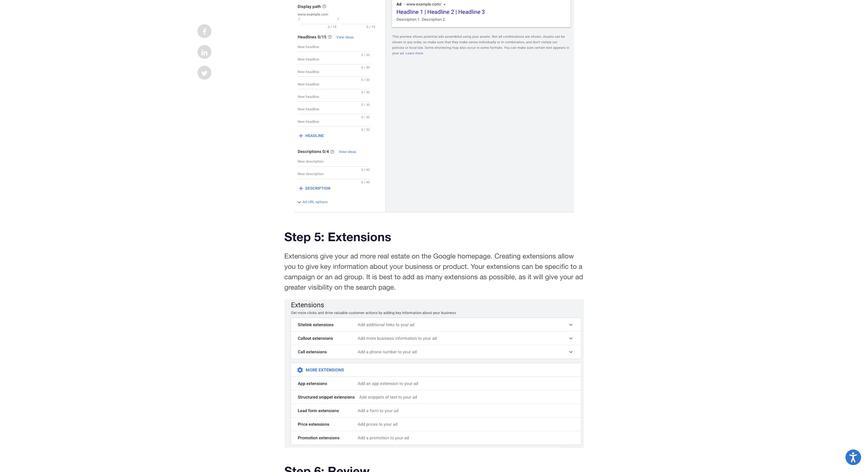 Task type: describe. For each thing, give the bounding box(es) containing it.
3 as from the left
[[519, 273, 526, 281]]

1 horizontal spatial to
[[395, 273, 401, 281]]

google
[[433, 252, 456, 260]]

your
[[471, 263, 485, 271]]

step
[[284, 230, 311, 244]]

0 horizontal spatial to
[[298, 263, 304, 271]]

will
[[534, 273, 543, 281]]

2 horizontal spatial extensions
[[523, 252, 556, 260]]

0 horizontal spatial ad
[[335, 273, 342, 281]]

add
[[403, 273, 415, 281]]

0 horizontal spatial give
[[306, 263, 318, 271]]

1 as from the left
[[417, 273, 424, 281]]

page.
[[379, 283, 396, 291]]

it
[[528, 273, 532, 281]]

specific
[[545, 263, 569, 271]]

group.
[[344, 273, 364, 281]]

is
[[372, 273, 377, 281]]

a
[[579, 263, 583, 271]]

best
[[379, 273, 393, 281]]

2 as from the left
[[480, 273, 487, 281]]

1 horizontal spatial or
[[435, 263, 441, 271]]

possible,
[[489, 273, 517, 281]]

1 horizontal spatial your
[[390, 263, 403, 271]]

1 horizontal spatial on
[[412, 252, 420, 260]]

google ads ppc step 8 image
[[284, 300, 584, 448]]

0 horizontal spatial or
[[317, 273, 323, 281]]

greater
[[284, 283, 306, 291]]

0 horizontal spatial the
[[344, 283, 354, 291]]

twitter image
[[201, 70, 208, 77]]

creating
[[495, 252, 521, 260]]

campaign
[[284, 273, 315, 281]]

search
[[356, 283, 377, 291]]

allow
[[558, 252, 574, 260]]

1 horizontal spatial the
[[422, 252, 431, 260]]

real
[[378, 252, 389, 260]]

be
[[535, 263, 543, 271]]

open accessibe: accessibility options, statement and help image
[[850, 453, 857, 463]]

2 horizontal spatial ad
[[575, 273, 583, 281]]

more
[[360, 252, 376, 260]]

google ads ppc step 7 image
[[294, 0, 574, 214]]

product.
[[443, 263, 469, 271]]

you
[[284, 263, 296, 271]]

many
[[426, 273, 443, 281]]



Task type: locate. For each thing, give the bounding box(es) containing it.
ad
[[350, 252, 358, 260], [335, 273, 342, 281], [575, 273, 583, 281]]

0 vertical spatial or
[[435, 263, 441, 271]]

the
[[422, 252, 431, 260], [344, 283, 354, 291]]

1 horizontal spatial give
[[320, 252, 333, 260]]

1 vertical spatial extensions
[[487, 263, 520, 271]]

1 vertical spatial on
[[334, 283, 342, 291]]

to up campaign
[[298, 263, 304, 271]]

visibility
[[308, 283, 333, 291]]

on
[[412, 252, 420, 260], [334, 283, 342, 291]]

0 vertical spatial extensions
[[523, 252, 556, 260]]

it
[[366, 273, 370, 281]]

on up business
[[412, 252, 420, 260]]

2 vertical spatial extensions
[[445, 273, 478, 281]]

or left the an
[[317, 273, 323, 281]]

2 vertical spatial your
[[560, 273, 574, 281]]

0 horizontal spatial extensions
[[445, 273, 478, 281]]

0 vertical spatial on
[[412, 252, 420, 260]]

or up the many
[[435, 263, 441, 271]]

key
[[320, 263, 331, 271]]

1 vertical spatial extensions
[[284, 252, 318, 260]]

your up information at the bottom left of page
[[335, 252, 348, 260]]

homepage.
[[458, 252, 493, 260]]

1 horizontal spatial extensions
[[487, 263, 520, 271]]

ad down a
[[575, 273, 583, 281]]

0 horizontal spatial as
[[417, 273, 424, 281]]

extensions up the be
[[523, 252, 556, 260]]

0 horizontal spatial extensions
[[284, 252, 318, 260]]

as left it
[[519, 273, 526, 281]]

2 horizontal spatial as
[[519, 273, 526, 281]]

0 vertical spatial your
[[335, 252, 348, 260]]

extensions
[[523, 252, 556, 260], [487, 263, 520, 271], [445, 273, 478, 281]]

5:
[[314, 230, 324, 244]]

give down 'specific'
[[545, 273, 558, 281]]

extensions give your ad more real estate on the google homepage. creating extensions allow you to give key information about your business or product. your extensions can be specific to a campaign or an ad group. it is best to add as many extensions as possible, as it will give your ad greater visibility on the search page.
[[284, 252, 583, 291]]

your
[[335, 252, 348, 260], [390, 263, 403, 271], [560, 273, 574, 281]]

your down 'specific'
[[560, 273, 574, 281]]

the down group.
[[344, 283, 354, 291]]

facebook image
[[203, 28, 206, 35]]

1 vertical spatial your
[[390, 263, 403, 271]]

extensions down product.
[[445, 273, 478, 281]]

as down your
[[480, 273, 487, 281]]

extensions inside extensions give your ad more real estate on the google homepage. creating extensions allow you to give key information about your business or product. your extensions can be specific to a campaign or an ad group. it is best to add as many extensions as possible, as it will give your ad greater visibility on the search page.
[[284, 252, 318, 260]]

on right visibility
[[334, 283, 342, 291]]

ad right the an
[[335, 273, 342, 281]]

give up key
[[320, 252, 333, 260]]

an
[[325, 273, 333, 281]]

step 5: extensions
[[284, 230, 391, 244]]

about
[[370, 263, 388, 271]]

to left a
[[571, 263, 577, 271]]

0 vertical spatial extensions
[[328, 230, 391, 244]]

2 vertical spatial give
[[545, 273, 558, 281]]

can
[[522, 263, 533, 271]]

to
[[298, 263, 304, 271], [571, 263, 577, 271], [395, 273, 401, 281]]

2 horizontal spatial give
[[545, 273, 558, 281]]

give left key
[[306, 263, 318, 271]]

2 horizontal spatial to
[[571, 263, 577, 271]]

to left add
[[395, 273, 401, 281]]

1 horizontal spatial as
[[480, 273, 487, 281]]

linkedin image
[[202, 49, 207, 56]]

extensions up possible,
[[487, 263, 520, 271]]

extensions up you
[[284, 252, 318, 260]]

1 vertical spatial give
[[306, 263, 318, 271]]

give
[[320, 252, 333, 260], [306, 263, 318, 271], [545, 273, 558, 281]]

as
[[417, 273, 424, 281], [480, 273, 487, 281], [519, 273, 526, 281]]

business
[[405, 263, 433, 271]]

0 vertical spatial the
[[422, 252, 431, 260]]

information
[[333, 263, 368, 271]]

estate
[[391, 252, 410, 260]]

as down business
[[417, 273, 424, 281]]

the up business
[[422, 252, 431, 260]]

1 vertical spatial or
[[317, 273, 323, 281]]

ad up information at the bottom left of page
[[350, 252, 358, 260]]

1 vertical spatial the
[[344, 283, 354, 291]]

2 horizontal spatial your
[[560, 273, 574, 281]]

1 horizontal spatial extensions
[[328, 230, 391, 244]]

1 horizontal spatial ad
[[350, 252, 358, 260]]

or
[[435, 263, 441, 271], [317, 273, 323, 281]]

0 vertical spatial give
[[320, 252, 333, 260]]

0 horizontal spatial your
[[335, 252, 348, 260]]

0 horizontal spatial on
[[334, 283, 342, 291]]

extensions
[[328, 230, 391, 244], [284, 252, 318, 260]]

your down the estate
[[390, 263, 403, 271]]

extensions up more
[[328, 230, 391, 244]]



Task type: vqa. For each thing, say whether or not it's contained in the screenshot.
search icon
no



